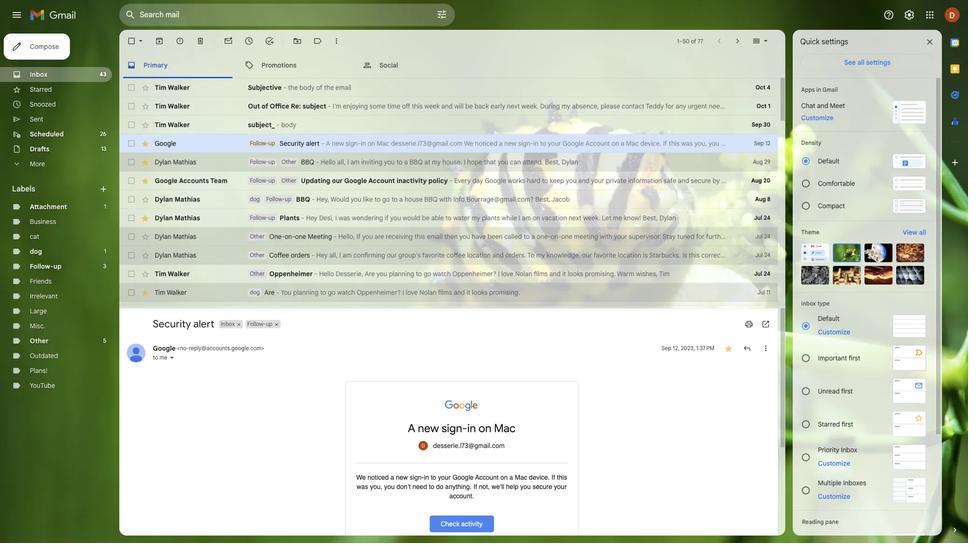 Task type: vqa. For each thing, say whether or not it's contained in the screenshot.
Bjord Umlaut
no



Task type: describe. For each thing, give the bounding box(es) containing it.
0 vertical spatial looks
[[568, 270, 584, 278]]

1 vertical spatial promising.
[[489, 289, 520, 297]]

urgent
[[688, 102, 708, 111]]

mathias for bbq - hello all, i am inviting you to a bbq at my house. i hope that you can attend. best, dylan
[[173, 158, 196, 166]]

other inside other oppenheimer - hello desserie, are you planning to go watch oppenheimer? i love nolan films and it looks promising. warm wishes, tim
[[250, 270, 265, 277]]

2 one from the left
[[562, 233, 573, 241]]

important first
[[818, 354, 861, 363]]

0 horizontal spatial account
[[369, 177, 395, 185]]

customize button for chat and meet
[[796, 112, 840, 124]]

receiving
[[386, 233, 413, 241]]

account inside we noticed a new sign-in to your google account on a mac device. if this was you, you don't need to do anything. if not, we'll help you secure your account.
[[475, 474, 499, 482]]

24 for for
[[765, 233, 771, 240]]

multiple inboxes
[[818, 479, 867, 488]]

subjective - the body of the email
[[248, 83, 351, 92]]

tim for sep 30
[[155, 121, 167, 129]]

inboxes
[[844, 479, 867, 488]]

coffee
[[269, 251, 289, 260]]

google left accounts
[[155, 177, 178, 185]]

walker for subject_
[[168, 121, 190, 129]]

11
[[767, 289, 771, 296]]

jul 24 for order
[[756, 252, 771, 259]]

google down absence,
[[563, 139, 584, 148]]

starred image
[[724, 344, 734, 353]]

dylan mathias for bbq - hello all, i am inviting you to a bbq at my house. i hope that you can attend. best, dylan
[[155, 158, 196, 166]]

43
[[100, 71, 106, 78]]

jul 24 for for
[[756, 233, 771, 240]]

some
[[370, 102, 386, 111]]

office
[[270, 102, 289, 111]]

jul 24 for dylan
[[755, 215, 771, 222]]

inbox for inbox link
[[30, 70, 48, 79]]

hey,
[[317, 195, 329, 204]]

follow- inside button
[[247, 321, 266, 328]]

tim for oct 1
[[155, 102, 167, 111]]

other link
[[30, 337, 48, 346]]

0 vertical spatial of
[[691, 38, 697, 45]]

water
[[453, 214, 470, 222]]

report spam image
[[175, 36, 185, 46]]

sep 12, 2023, 1:37 pm cell
[[662, 344, 715, 353]]

view all button
[[898, 227, 932, 238]]

1 horizontal spatial noticed
[[475, 139, 498, 148]]

bbq - hey, would you like to go to a house bbq with info.bourrage@gmail.com? best, jacob
[[296, 195, 570, 204]]

2 the from the left
[[324, 83, 334, 92]]

cat link
[[30, 233, 39, 241]]

security alert
[[153, 318, 214, 330]]

0 vertical spatial love
[[502, 270, 514, 278]]

no-
[[180, 345, 189, 352]]

5 row from the top
[[119, 153, 778, 172]]

you right we'll
[[521, 484, 531, 491]]

drafts link
[[30, 145, 49, 153]]

noticed inside we noticed a new sign-in to your google account on a mac device. if this was you, you don't need to do anything. if not, we'll help you secure your account.
[[368, 474, 389, 482]]

labels image
[[313, 36, 323, 46]]

3 row from the top
[[119, 116, 778, 134]]

re:
[[291, 102, 301, 111]]

1 vertical spatial go
[[424, 270, 432, 278]]

best, right 'details.' at the top right
[[752, 233, 767, 241]]

needs.
[[709, 102, 729, 111]]

more image
[[332, 36, 341, 46]]

check activity
[[441, 521, 483, 529]]

need inside row
[[738, 139, 753, 148]]

sent link
[[30, 115, 43, 124]]

1 on- from the left
[[285, 233, 295, 241]]

0 horizontal spatial was
[[339, 214, 350, 222]]

like
[[363, 195, 373, 204]]

anything. inside row
[[772, 139, 799, 148]]

0 horizontal spatial planning
[[293, 289, 319, 297]]

dog inside labels 'navigation'
[[30, 248, 42, 256]]

reading pane element
[[803, 519, 926, 526]]

1 horizontal spatial be
[[466, 102, 473, 111]]

oct 4
[[756, 84, 771, 91]]

customize button for multiple inboxes
[[813, 491, 856, 502]]

i down group's
[[403, 289, 404, 297]]

comfortable
[[818, 180, 856, 188]]

plants
[[482, 214, 500, 222]]

2 row from the top
[[119, 97, 778, 116]]

bbq - hello all, i am inviting you to a bbq at my house. i hope that you can attend. best, dylan
[[301, 158, 579, 166]]

reading
[[803, 519, 824, 526]]

dylan mathias for follow-up plants - hey desi, i was wondering if you would be able to water my plants while i am on vacation next week. let me know! best, dylan
[[155, 214, 200, 222]]

1 horizontal spatial with
[[600, 233, 613, 241]]

0 vertical spatial security
[[280, 139, 304, 148]]

sep for tim walker
[[752, 121, 762, 128]]

snooze image
[[244, 36, 254, 46]]

one-
[[537, 233, 551, 241]]

toggle split pane mode image
[[752, 36, 762, 46]]

google up 'like'
[[344, 177, 367, 185]]

1 horizontal spatial it
[[563, 270, 566, 278]]

to me
[[153, 354, 167, 361]]

1 horizontal spatial our
[[387, 251, 397, 260]]

1 vertical spatial desserie.l73@gmail.com
[[433, 442, 505, 451]]

need inside we noticed a new sign-in to your google account on a mac device. if this was you, you don't need to do anything. if not, we'll help you secure your account.
[[413, 484, 427, 491]]

confirming
[[354, 251, 385, 260]]

0 horizontal spatial our
[[332, 177, 343, 185]]

Starred checkbox
[[724, 344, 734, 353]]

google up to me
[[153, 344, 176, 353]]

24 up 11
[[764, 270, 771, 277]]

mathias for other coffee orders - hey all, i am confirming our group's favorite coffee location and orders. to my knowledge, our favorite location is starbucks. is this correct? my favorite order is an iced chai latte with oatmilk.
[[173, 251, 196, 260]]

1 horizontal spatial next
[[569, 214, 582, 222]]

inbox for inbox type
[[802, 300, 816, 307]]

you right we'll
[[849, 139, 860, 148]]

theme
[[802, 229, 820, 236]]

bbq left at
[[410, 158, 423, 166]]

correct?
[[702, 251, 727, 260]]

row containing google accounts team
[[119, 172, 778, 190]]

0 horizontal spatial it
[[467, 289, 471, 297]]

starred first
[[818, 420, 854, 429]]

search mail image
[[122, 7, 139, 23]]

subject_
[[248, 121, 275, 129]]

teddy
[[646, 102, 664, 111]]

4 tim walker from the top
[[155, 270, 190, 278]]

desserie.l73@gmail.com inside row
[[391, 139, 463, 148]]

1 vertical spatial aug
[[752, 177, 762, 184]]

google up google accounts team
[[155, 139, 176, 148]]

dylan mathias for other coffee orders - hey all, i am confirming our group's favorite coffee location and orders. to my knowledge, our favorite location is starbucks. is this correct? my favorite order is an iced chai latte with oatmilk.
[[155, 251, 196, 260]]

you left are
[[362, 233, 373, 241]]

3
[[103, 263, 106, 270]]

show details image
[[169, 355, 175, 361]]

2 favorite from the left
[[594, 251, 616, 260]]

new up can
[[505, 139, 517, 148]]

bbq up updating
[[301, 158, 314, 166]]

13 row from the top
[[119, 302, 778, 321]]

follow-up up plants at top left
[[266, 196, 292, 203]]

my right during
[[562, 102, 571, 111]]

you left can
[[498, 158, 509, 166]]

10 row from the top
[[119, 246, 876, 265]]

0 vertical spatial email
[[336, 83, 351, 92]]

tim walker for out of office re: subject
[[155, 102, 190, 111]]

follow-up button
[[246, 320, 274, 329]]

subjective
[[248, 83, 282, 92]]

main menu image
[[11, 9, 22, 21]]

follow-up down subject_
[[250, 159, 275, 166]]

meeting
[[574, 233, 599, 241]]

early
[[491, 102, 506, 111]]

not, inside row
[[807, 139, 818, 148]]

best, right attend.
[[545, 158, 560, 166]]

youtube link
[[30, 382, 55, 390]]

accounts
[[179, 177, 209, 185]]

first for starred first
[[842, 420, 854, 429]]

other inside other coffee orders - hey all, i am confirming our group's favorite coffee location and orders. to my knowledge, our favorite location is starbucks. is this correct? my favorite order is an iced chai latte with oatmilk.
[[250, 252, 265, 259]]

i right "while"
[[519, 214, 521, 222]]

row containing google
[[119, 134, 896, 153]]

77
[[698, 38, 704, 45]]

and down other oppenheimer - hello desserie, are you planning to go watch oppenheimer? i love nolan films and it looks promising. warm wishes, tim
[[454, 289, 465, 297]]

wondering
[[352, 214, 383, 222]]

my right the to
[[537, 251, 545, 260]]

2 vertical spatial am
[[343, 251, 352, 260]]

up inside "follow-up security alert - a new sign-in on mac desserie.l73@gmail.com we noticed a new sign-in to your google account on a mac device. if this was you, you don't need to do anything. if not, we'll help you secure your"
[[269, 140, 275, 147]]

mathias for bbq - hey, would you like to go to a house bbq with info.bourrage@gmail.com? best, jacob
[[175, 195, 200, 204]]

13
[[101, 146, 106, 152]]

5
[[103, 338, 106, 345]]

1 the from the left
[[288, 83, 298, 92]]

on up inviting on the left
[[368, 139, 375, 148]]

aug 8
[[756, 196, 771, 203]]

1 vertical spatial be
[[422, 214, 430, 222]]

orders.
[[506, 251, 526, 260]]

that
[[484, 158, 496, 166]]

0 vertical spatial films
[[534, 270, 548, 278]]

follow-up right the team
[[250, 177, 275, 184]]

2 default from the top
[[818, 315, 840, 323]]

0 vertical spatial oppenheimer?
[[453, 270, 497, 278]]

meeting
[[308, 233, 332, 241]]

1 one from the left
[[295, 233, 306, 241]]

bbq right 'house'
[[425, 195, 438, 204]]

quick settings
[[801, 37, 849, 47]]

jul up jul 11
[[755, 270, 763, 277]]

called
[[505, 233, 522, 241]]

1 horizontal spatial planning
[[389, 270, 414, 278]]

and inside chat and meet customize
[[817, 102, 829, 110]]

sign- inside we noticed a new sign-in to your google account on a mac device. if this was you, you don't need to do anything. if not, we'll help you secure your account.
[[410, 474, 424, 482]]

1 horizontal spatial for
[[696, 233, 705, 241]]

gmail image
[[30, 6, 81, 24]]

2 horizontal spatial account
[[586, 139, 610, 148]]

other inside other one-on-one meeting - hello, if you are receiving this email then you have been called to a one-on-one meeting with your supervisor. stay tuned for further details. best, dylan
[[250, 233, 265, 240]]

1 horizontal spatial you,
[[695, 139, 707, 148]]

would
[[331, 195, 349, 204]]

mac inside we noticed a new sign-in to your google account on a mac device. if this was you, you don't need to do anything. if not, we'll help you secure your account.
[[515, 474, 528, 482]]

0 vertical spatial next
[[507, 102, 520, 111]]

labels navigation
[[0, 30, 119, 544]]

20
[[764, 177, 771, 184]]

google image
[[445, 400, 479, 412]]

sign- up attend.
[[518, 139, 534, 148]]

1 vertical spatial of
[[316, 83, 323, 92]]

starred link
[[30, 85, 52, 94]]

1 vertical spatial am
[[522, 214, 531, 222]]

you right then
[[460, 233, 470, 241]]

labels heading
[[12, 185, 99, 194]]

on down please
[[612, 139, 620, 148]]

hope
[[467, 158, 483, 166]]

off
[[402, 102, 410, 111]]

coffee
[[447, 251, 466, 260]]

1 horizontal spatial body
[[300, 83, 315, 92]]

older image
[[734, 36, 743, 46]]

view all
[[903, 229, 927, 237]]

updating our google account inactivity policy -
[[301, 177, 455, 185]]

you up dog are - you planning to go watch oppenheimer? i love nolan films and it looks promising. at bottom
[[377, 270, 387, 278]]

quick settings element
[[801, 37, 849, 54]]

density
[[802, 139, 822, 146]]

add to tasks image
[[265, 36, 274, 46]]

2 is from the left
[[781, 251, 785, 260]]

up inside button
[[266, 321, 273, 328]]

1 vertical spatial me
[[160, 354, 167, 361]]

settings inside button
[[867, 58, 891, 67]]

1 horizontal spatial promising.
[[585, 270, 616, 278]]

1 horizontal spatial we
[[464, 139, 474, 148]]

reply@accounts.google.com
[[189, 345, 262, 352]]

0 horizontal spatial a
[[326, 139, 330, 148]]

2 on- from the left
[[551, 233, 562, 241]]

i'm
[[333, 102, 341, 111]]

1 horizontal spatial alert
[[306, 139, 320, 148]]

was inside we noticed a new sign-in to your google account on a mac device. if this was you, you don't need to do anything. if not, we'll help you secure your account.
[[357, 484, 368, 491]]

1 vertical spatial hello
[[319, 270, 334, 278]]

other down the subject_ - body
[[282, 159, 296, 166]]

0 vertical spatial are
[[365, 270, 375, 278]]

jul for dylan
[[755, 215, 763, 222]]

0 horizontal spatial watch
[[337, 289, 355, 297]]

business
[[30, 218, 56, 226]]

sign- down 'enjoying'
[[346, 139, 361, 148]]

primary tab
[[119, 52, 236, 78]]

0 horizontal spatial oppenheimer?
[[357, 289, 401, 297]]

warm
[[617, 270, 635, 278]]

don't
[[397, 484, 411, 491]]

sep 12, 2023, 1:37 pm
[[662, 345, 715, 352]]

0 vertical spatial all,
[[337, 158, 346, 166]]

1 vertical spatial email
[[427, 233, 443, 241]]

3 favorite from the left
[[739, 251, 761, 260]]

other oppenheimer - hello desserie, are you planning to go watch oppenheimer? i love nolan films and it looks promising. warm wishes, tim
[[250, 270, 670, 278]]

follow- inside "follow-up security alert - a new sign-in on mac desserie.l73@gmail.com we noticed a new sign-in to your google account on a mac device. if this was you, you don't need to do anything. if not, we'll help you secure your"
[[250, 140, 269, 147]]

been
[[488, 233, 503, 241]]

social tab
[[355, 52, 473, 78]]

bbq left hey,
[[296, 195, 310, 204]]

jul for order
[[756, 252, 763, 259]]

have
[[472, 233, 486, 241]]

2 horizontal spatial our
[[582, 251, 592, 260]]

dylan mathias for bbq - hey, would you like to go to a house bbq with info.bourrage@gmail.com? best, jacob
[[155, 195, 200, 204]]

0 vertical spatial am
[[351, 158, 360, 166]]

and down other coffee orders - hey all, i am confirming our group's favorite coffee location and orders. to my knowledge, our favorite location is starbucks. is this correct? my favorite order is an iced chai latte with oatmilk.
[[550, 270, 561, 278]]

my right water
[[472, 214, 481, 222]]

0 vertical spatial hello
[[321, 158, 336, 166]]

you left don't
[[709, 139, 720, 148]]

support image
[[884, 9, 895, 21]]

and left orders.
[[493, 251, 504, 260]]

0 horizontal spatial films
[[438, 289, 452, 297]]

info.bourrage@gmail.com?
[[454, 195, 534, 204]]

important
[[818, 354, 848, 363]]

12
[[766, 140, 771, 147]]

we'll
[[492, 484, 505, 491]]

vacation
[[542, 214, 567, 222]]

knowledge,
[[547, 251, 581, 260]]

you left don't
[[384, 484, 395, 491]]

all for view
[[920, 229, 927, 237]]

quick
[[801, 37, 820, 47]]

inbox link
[[30, 70, 48, 79]]

jul 24 up jul 11
[[755, 270, 771, 277]]

0 horizontal spatial go
[[328, 289, 336, 297]]

and left will
[[442, 102, 453, 111]]

1 vertical spatial love
[[406, 289, 418, 297]]

see all settings button
[[801, 54, 935, 71]]

5 tim walker from the top
[[155, 289, 187, 297]]

apps
[[802, 86, 815, 93]]

check activity link
[[430, 516, 494, 533]]

1 row from the top
[[119, 78, 778, 97]]

0 vertical spatial go
[[382, 195, 390, 204]]

inbox button
[[219, 320, 236, 329]]

promotions tab
[[237, 52, 355, 78]]

we inside we noticed a new sign-in to your google account on a mac device. if this was you, you don't need to do anything. if not, we'll help you secure your account.
[[356, 474, 366, 482]]



Task type: locate. For each thing, give the bounding box(es) containing it.
follow-up inside button
[[247, 321, 273, 328]]

further
[[706, 233, 727, 241]]

1 vertical spatial are
[[265, 289, 275, 297]]

sep inside sep 12, 2023, 1:37 pm cell
[[662, 345, 672, 352]]

customize button down multiple
[[813, 491, 856, 502]]

tim walker
[[155, 83, 190, 92], [155, 102, 190, 111], [155, 121, 190, 129], [155, 270, 190, 278], [155, 289, 187, 297]]

nolan
[[515, 270, 533, 278], [420, 289, 437, 297]]

email up i'm
[[336, 83, 351, 92]]

device. inside row
[[641, 139, 662, 148]]

1 vertical spatial for
[[696, 233, 705, 241]]

oct up sep 30
[[757, 103, 767, 110]]

would
[[403, 214, 421, 222]]

first up priority inbox
[[842, 420, 854, 429]]

primary
[[144, 61, 168, 69]]

looks down other oppenheimer - hello desserie, are you planning to go watch oppenheimer? i love nolan films and it looks promising. warm wishes, tim
[[472, 289, 488, 297]]

default
[[818, 157, 840, 166], [818, 315, 840, 323]]

walker for out of office re: subject
[[168, 102, 190, 111]]

social
[[380, 61, 398, 69]]

0 horizontal spatial promising.
[[489, 289, 520, 297]]

a new sign-in on mac main content
[[119, 30, 896, 544]]

misc.
[[30, 322, 45, 331]]

promotions
[[262, 61, 297, 69]]

1 horizontal spatial starred
[[818, 420, 840, 429]]

was right "desi," in the top of the page
[[339, 214, 350, 222]]

all for see
[[858, 58, 865, 67]]

you right inviting on the left
[[384, 158, 395, 166]]

with down let
[[600, 233, 613, 241]]

2 dylan mathias from the top
[[155, 195, 200, 204]]

1 horizontal spatial device.
[[641, 139, 662, 148]]

google inside we noticed a new sign-in to your google account on a mac device. if this was you, you don't need to do anything. if not, we'll help you secure your account.
[[453, 474, 474, 482]]

for
[[666, 102, 674, 111], [696, 233, 705, 241]]

other inside labels 'navigation'
[[30, 337, 48, 346]]

0 horizontal spatial settings
[[822, 37, 849, 47]]

tim for oct 4
[[155, 83, 167, 92]]

oct for out of office re: subject - i'm enjoying some time off this week and will be back early next week. during my absence, please contact teddy for any urgent needs.
[[757, 103, 767, 110]]

first for unread first
[[842, 387, 853, 396]]

1 inside row
[[768, 103, 771, 110]]

me inside row
[[613, 214, 623, 222]]

need right don't
[[738, 139, 753, 148]]

tim for jul 24
[[155, 270, 167, 278]]

one
[[295, 233, 306, 241], [562, 233, 573, 241]]

all right see at the top of page
[[858, 58, 865, 67]]

am left inviting on the left
[[351, 158, 360, 166]]

24 for dylan
[[764, 215, 771, 222]]

i right "desi," in the top of the page
[[335, 214, 337, 222]]

tab list containing primary
[[119, 52, 786, 78]]

customize up important
[[818, 328, 851, 337]]

starred inside labels 'navigation'
[[30, 85, 52, 94]]

best, left jacob
[[536, 195, 551, 204]]

tim for jul 11
[[155, 289, 165, 297]]

follow-up inside labels 'navigation'
[[30, 263, 61, 271]]

can
[[510, 158, 521, 166]]

do inside row
[[763, 139, 770, 148]]

0 vertical spatial help
[[834, 139, 847, 148]]

1 horizontal spatial one
[[562, 233, 573, 241]]

one-
[[269, 233, 285, 241]]

sign- up desserie.l73@gmail.com link
[[442, 422, 467, 436]]

1 horizontal spatial do
[[763, 139, 770, 148]]

other left updating
[[282, 177, 296, 184]]

hey
[[306, 214, 318, 222], [316, 251, 328, 260]]

aug left 20
[[752, 177, 762, 184]]

None checkbox
[[127, 36, 136, 46], [127, 83, 136, 92], [127, 102, 136, 111], [127, 139, 136, 148], [127, 158, 136, 167], [127, 195, 136, 204], [127, 214, 136, 223], [127, 232, 136, 242], [127, 251, 136, 260], [127, 288, 136, 298], [127, 36, 136, 46], [127, 83, 136, 92], [127, 102, 136, 111], [127, 139, 136, 148], [127, 158, 136, 167], [127, 195, 136, 204], [127, 214, 136, 223], [127, 232, 136, 242], [127, 251, 136, 260], [127, 288, 136, 298]]

2 tim walker from the top
[[155, 102, 190, 111]]

inbox
[[30, 70, 48, 79], [802, 300, 816, 307], [221, 321, 235, 328], [841, 446, 858, 454]]

1 vertical spatial looks
[[472, 289, 488, 297]]

1 horizontal spatial tab list
[[942, 30, 969, 510]]

in inside we noticed a new sign-in to your google account on a mac device. if this was you, you don't need to do anything. if not, we'll help you secure your account.
[[424, 474, 429, 482]]

0 horizontal spatial tab list
[[119, 52, 786, 78]]

2 vertical spatial of
[[262, 102, 268, 111]]

settings
[[822, 37, 849, 47], [867, 58, 891, 67]]

1 vertical spatial settings
[[867, 58, 891, 67]]

follow-up security alert - a new sign-in on mac desserie.l73@gmail.com we noticed a new sign-in to your google account on a mac device. if this was you, you don't need to do anything. if not, we'll help you secure your
[[250, 139, 896, 148]]

inbox type
[[802, 300, 830, 307]]

irrelevant link
[[30, 292, 58, 301]]

row
[[119, 78, 778, 97], [119, 97, 778, 116], [119, 116, 778, 134], [119, 134, 896, 153], [119, 153, 778, 172], [119, 172, 778, 190], [119, 190, 778, 209], [119, 209, 778, 228], [119, 228, 785, 246], [119, 246, 876, 265], [119, 265, 778, 284], [119, 284, 778, 302], [119, 302, 778, 321]]

nolan down other oppenheimer - hello desserie, are you planning to go watch oppenheimer? i love nolan films and it looks promising. warm wishes, tim
[[420, 289, 437, 297]]

2 vertical spatial dog
[[250, 289, 260, 296]]

updating
[[301, 177, 330, 185]]

all inside button
[[858, 58, 865, 67]]

1 vertical spatial you,
[[370, 484, 383, 491]]

2 horizontal spatial with
[[839, 251, 852, 260]]

jul right 'details.' at the top right
[[756, 233, 763, 240]]

i
[[347, 158, 349, 166], [464, 158, 466, 166], [335, 214, 337, 222], [519, 214, 521, 222], [340, 251, 341, 260], [498, 270, 500, 278], [403, 289, 404, 297]]

friends link
[[30, 277, 52, 286]]

aug 29
[[753, 159, 771, 166]]

0 vertical spatial nolan
[[515, 270, 533, 278]]

6 row from the top
[[119, 172, 778, 190]]

not, inside we noticed a new sign-in to your google account on a mac device. if this was you, you don't need to do anything. if not, we'll help you secure your account.
[[479, 484, 490, 491]]

sep left 12,
[[662, 345, 672, 352]]

0 vertical spatial desserie.l73@gmail.com
[[391, 139, 463, 148]]

new down i'm
[[332, 139, 344, 148]]

will
[[455, 102, 464, 111]]

Search mail text field
[[140, 10, 410, 20]]

multiple
[[818, 479, 842, 488]]

i left inviting on the left
[[347, 158, 349, 166]]

priority
[[818, 446, 840, 454]]

me right let
[[613, 214, 623, 222]]

oppenheimer? down desserie,
[[357, 289, 401, 297]]

account down inviting on the left
[[369, 177, 395, 185]]

tuned
[[678, 233, 695, 241]]

enjoying
[[343, 102, 368, 111]]

follow-up
[[250, 159, 275, 166], [250, 177, 275, 184], [266, 196, 292, 203], [30, 263, 61, 271], [247, 321, 273, 328]]

all inside 'button'
[[920, 229, 927, 237]]

0 vertical spatial me
[[613, 214, 623, 222]]

you left 'like'
[[351, 195, 362, 204]]

attachment
[[30, 203, 67, 211]]

you, inside we noticed a new sign-in to your google account on a mac device. if this was you, you don't need to do anything. if not, we'll help you secure your account.
[[370, 484, 383, 491]]

sign- up don't
[[410, 474, 424, 482]]

1 favorite from the left
[[422, 251, 445, 260]]

google up "account."
[[453, 474, 474, 482]]

1 dylan mathias from the top
[[155, 158, 196, 166]]

3 tim walker from the top
[[155, 121, 190, 129]]

on left vacation
[[533, 214, 540, 222]]

was down any
[[682, 139, 693, 148]]

anything.
[[772, 139, 799, 148], [445, 484, 472, 491]]

1 horizontal spatial location
[[618, 251, 642, 260]]

0 vertical spatial first
[[849, 354, 861, 363]]

on
[[368, 139, 375, 148], [612, 139, 620, 148], [533, 214, 540, 222], [479, 422, 492, 436], [501, 474, 508, 482]]

1 location from the left
[[467, 251, 491, 260]]

1 vertical spatial account
[[369, 177, 395, 185]]

1:37 pm
[[697, 345, 715, 352]]

settings right quick
[[822, 37, 849, 47]]

customize button down priority inbox
[[813, 458, 856, 469]]

hello left desserie,
[[319, 270, 334, 278]]

best,
[[545, 158, 560, 166], [536, 195, 551, 204], [643, 214, 658, 222], [752, 233, 767, 241]]

first for important first
[[849, 354, 861, 363]]

follow- inside labels 'navigation'
[[30, 263, 53, 271]]

location
[[467, 251, 491, 260], [618, 251, 642, 260]]

0 horizontal spatial security
[[153, 318, 191, 330]]

0 vertical spatial not,
[[807, 139, 818, 148]]

my
[[728, 251, 737, 260]]

any
[[676, 102, 687, 111]]

help inside we noticed a new sign-in to your google account on a mac device. if this was you, you don't need to do anything. if not, we'll help you secure your account.
[[506, 484, 519, 491]]

tim
[[155, 83, 167, 92], [155, 102, 167, 111], [155, 121, 167, 129], [155, 270, 167, 278], [660, 270, 670, 278], [155, 289, 165, 297]]

default down we'll
[[818, 157, 840, 166]]

1 horizontal spatial security
[[280, 139, 304, 148]]

tim walker for subjective
[[155, 83, 190, 92]]

12 row from the top
[[119, 284, 778, 302]]

theme element
[[802, 228, 820, 237]]

0 vertical spatial be
[[466, 102, 473, 111]]

anything. inside we noticed a new sign-in to your google account on a mac device. if this was you, you don't need to do anything. if not, we'll help you secure your account.
[[445, 484, 472, 491]]

body
[[300, 83, 315, 92], [281, 121, 296, 129]]

love
[[502, 270, 514, 278], [406, 289, 418, 297]]

24 for order
[[765, 252, 771, 259]]

my right at
[[432, 158, 441, 166]]

0 vertical spatial dog
[[250, 196, 260, 203]]

desserie,
[[336, 270, 363, 278]]

hey for hey desi, i was wondering if you would be able to water my plants while i am on vacation next week. let me know! best, dylan
[[306, 214, 318, 222]]

drafts
[[30, 145, 49, 153]]

on- down plants at top left
[[285, 233, 295, 241]]

secure
[[861, 139, 882, 148], [533, 484, 552, 491]]

looks
[[568, 270, 584, 278], [472, 289, 488, 297]]

week. left let
[[583, 214, 601, 222]]

1 horizontal spatial on-
[[551, 233, 562, 241]]

1 vertical spatial device.
[[529, 474, 550, 482]]

1 horizontal spatial go
[[382, 195, 390, 204]]

1 horizontal spatial the
[[324, 83, 334, 92]]

inbox inside labels 'navigation'
[[30, 70, 48, 79]]

0 vertical spatial secure
[[861, 139, 882, 148]]

check
[[441, 521, 460, 529]]

customize down "chat"
[[802, 114, 834, 122]]

1 vertical spatial all
[[920, 229, 927, 237]]

1 default from the top
[[818, 157, 840, 166]]

body up subject on the left top of page
[[300, 83, 315, 92]]

films down the to
[[534, 270, 548, 278]]

do inside we noticed a new sign-in to your google account on a mac device. if this was you, you don't need to do anything. if not, we'll help you secure your account.
[[436, 484, 444, 491]]

1 horizontal spatial nolan
[[515, 270, 533, 278]]

1 vertical spatial do
[[436, 484, 444, 491]]

do right don't
[[436, 484, 444, 491]]

0 vertical spatial oct
[[756, 84, 766, 91]]

1 horizontal spatial is
[[781, 251, 785, 260]]

sep for google
[[754, 140, 764, 147]]

1 horizontal spatial help
[[834, 139, 847, 148]]

out
[[248, 102, 260, 111]]

up
[[269, 140, 275, 147], [269, 159, 275, 166], [269, 177, 275, 184], [285, 196, 292, 203], [269, 215, 275, 222], [53, 263, 61, 271], [266, 321, 273, 328]]

week.
[[522, 102, 539, 111], [583, 214, 601, 222]]

1 horizontal spatial email
[[427, 233, 443, 241]]

aug left 29
[[753, 159, 763, 166]]

sep 12
[[754, 140, 771, 147]]

let
[[602, 214, 612, 222]]

the up 're:'
[[288, 83, 298, 92]]

you right 'if'
[[390, 214, 401, 222]]

customize for multiple inboxes
[[818, 493, 851, 501]]

None search field
[[119, 4, 455, 26]]

love down group's
[[406, 289, 418, 297]]

plans!
[[30, 367, 47, 375]]

up inside labels 'navigation'
[[53, 263, 61, 271]]

jul for for
[[756, 233, 763, 240]]

1 vertical spatial body
[[281, 121, 296, 129]]

archive image
[[155, 36, 164, 46]]

on inside we noticed a new sign-in to your google account on a mac device. if this was you, you don't need to do anything. if not, we'll help you secure your account.
[[501, 474, 508, 482]]

need right don't
[[413, 484, 427, 491]]

inbox up reply@accounts.google.com
[[221, 321, 235, 328]]

inbox inside button
[[221, 321, 235, 328]]

0 vertical spatial for
[[666, 102, 674, 111]]

inbox type element
[[802, 300, 927, 307]]

mathias for other one-on-one meeting - hello, if you are receiving this email then you have been called to a one-on-one meeting with your supervisor. stay tuned for further details. best, dylan
[[173, 233, 196, 241]]

1 horizontal spatial watch
[[433, 270, 451, 278]]

1 vertical spatial we
[[356, 474, 366, 482]]

30
[[764, 121, 771, 128]]

7 row from the top
[[119, 190, 778, 209]]

see all settings
[[845, 58, 891, 67]]

customize for default
[[818, 328, 851, 337]]

oct 1
[[757, 103, 771, 110]]

move to image
[[293, 36, 302, 46]]

we
[[464, 139, 474, 148], [356, 474, 366, 482]]

desserie.l73@gmail.com down 'a new sign-in on mac'
[[433, 442, 505, 451]]

jul left 11
[[758, 289, 765, 296]]

starred for starred first
[[818, 420, 840, 429]]

1 is from the left
[[643, 251, 648, 260]]

best, right 'know!' on the top
[[643, 214, 658, 222]]

hey for hey all, i am confirming our group's favorite coffee location and orders. to my knowledge, our favorite location is starbucks. is this correct? my favorite order is an iced chai latte with oatmilk.
[[316, 251, 328, 260]]

aug for hey, would you like to go to a house bbq with info.bourrage@gmail.com? best, jacob
[[756, 196, 766, 203]]

dylan mathias for other one-on-one meeting - hello, if you are receiving this email then you have been called to a one-on-one meeting with your supervisor. stay tuned for further details. best, dylan
[[155, 233, 196, 241]]

1 horizontal spatial looks
[[568, 270, 584, 278]]

tab list
[[942, 30, 969, 510], [119, 52, 786, 78]]

google cell
[[153, 344, 264, 353]]

one up orders
[[295, 233, 306, 241]]

0 vertical spatial we
[[464, 139, 474, 148]]

0 horizontal spatial nolan
[[420, 289, 437, 297]]

3 dylan mathias from the top
[[155, 214, 200, 222]]

>
[[262, 345, 264, 352]]

iced
[[796, 251, 809, 260]]

aug for hello all, i am inviting you to a bbq at my house. i hope that you can attend. best, dylan
[[753, 159, 763, 166]]

are left you
[[265, 289, 275, 297]]

secure right we'll
[[861, 139, 882, 148]]

0 horizontal spatial we
[[356, 474, 366, 482]]

and right "chat"
[[817, 102, 829, 110]]

out of office re: subject - i'm enjoying some time off this week and will be back early next week. during my absence, please contact teddy for any urgent needs.
[[248, 102, 729, 111]]

0 vertical spatial default
[[818, 157, 840, 166]]

0 vertical spatial noticed
[[475, 139, 498, 148]]

anything. up "account."
[[445, 484, 472, 491]]

customize inside chat and meet customize
[[802, 114, 834, 122]]

mathias for follow-up plants - hey desi, i was wondering if you would be able to water my plants while i am on vacation next week. let me know! best, dylan
[[175, 214, 200, 222]]

for left any
[[666, 102, 674, 111]]

0 horizontal spatial is
[[643, 251, 648, 260]]

please
[[601, 102, 620, 111]]

1 tim walker from the top
[[155, 83, 190, 92]]

0 horizontal spatial alert
[[193, 318, 214, 330]]

0 horizontal spatial noticed
[[368, 474, 389, 482]]

promising. down orders.
[[489, 289, 520, 297]]

account
[[586, 139, 610, 148], [369, 177, 395, 185], [475, 474, 499, 482]]

secure inside row
[[861, 139, 882, 148]]

1 horizontal spatial secure
[[861, 139, 882, 148]]

other
[[282, 159, 296, 166], [282, 177, 296, 184], [250, 233, 265, 240], [250, 252, 265, 259], [250, 270, 265, 277], [30, 337, 48, 346]]

sep 30
[[752, 121, 771, 128]]

0 horizontal spatial anything.
[[445, 484, 472, 491]]

customize button for priority inbox
[[813, 458, 856, 469]]

1 horizontal spatial a
[[408, 422, 416, 436]]

2 location from the left
[[618, 251, 642, 260]]

i down been
[[498, 270, 500, 278]]

walker for subjective
[[168, 83, 190, 92]]

a
[[499, 139, 503, 148], [621, 139, 625, 148], [404, 158, 408, 166], [399, 195, 403, 204], [532, 233, 535, 241], [391, 474, 394, 482], [510, 474, 513, 482]]

follow- inside follow-up plants - hey desi, i was wondering if you would be able to water my plants while i am on vacation next week. let me know! best, dylan
[[250, 215, 269, 222]]

1 horizontal spatial need
[[738, 139, 753, 148]]

delete image
[[196, 36, 205, 46]]

0 horizontal spatial are
[[265, 289, 275, 297]]

-
[[284, 83, 287, 92], [328, 102, 331, 111], [277, 121, 280, 129], [321, 139, 324, 148], [316, 158, 319, 166], [450, 177, 453, 185], [312, 195, 315, 204], [302, 214, 305, 222], [334, 233, 337, 241], [312, 251, 315, 260], [315, 270, 318, 278], [276, 289, 279, 297]]

starred for starred link
[[30, 85, 52, 94]]

customize for priority inbox
[[818, 460, 851, 468]]

up inside follow-up plants - hey desi, i was wondering if you would be able to water my plants while i am on vacation next week. let me know! best, dylan
[[269, 215, 275, 222]]

security up <
[[153, 318, 191, 330]]

0 horizontal spatial week.
[[522, 102, 539, 111]]

1 vertical spatial it
[[467, 289, 471, 297]]

all right view
[[920, 229, 927, 237]]

we noticed a new sign-in to your google account on a mac device. if this was you, you don't need to do anything. if not, we'll help you secure your account.
[[356, 474, 567, 501]]

0 vertical spatial with
[[440, 195, 452, 204]]

oct
[[756, 84, 766, 91], [757, 103, 767, 110]]

2 horizontal spatial was
[[682, 139, 693, 148]]

our down meeting
[[582, 251, 592, 260]]

customize button for default
[[813, 327, 856, 338]]

am down hello,
[[343, 251, 352, 260]]

my
[[562, 102, 571, 111], [432, 158, 441, 166], [472, 214, 481, 222], [537, 251, 545, 260]]

0 horizontal spatial location
[[467, 251, 491, 260]]

0 horizontal spatial you,
[[370, 484, 383, 491]]

body down 're:'
[[281, 121, 296, 129]]

4 dylan mathias from the top
[[155, 233, 196, 241]]

aug
[[753, 159, 763, 166], [752, 177, 762, 184], [756, 196, 766, 203]]

1 horizontal spatial week.
[[583, 214, 601, 222]]

on up we'll
[[501, 474, 508, 482]]

customize button down "chat"
[[796, 112, 840, 124]]

with
[[440, 195, 452, 204], [600, 233, 613, 241], [839, 251, 852, 260]]

oct for subjective - the body of the email
[[756, 84, 766, 91]]

advanced search options image
[[433, 5, 451, 24]]

more button
[[0, 157, 112, 172]]

watch
[[433, 270, 451, 278], [337, 289, 355, 297]]

29
[[765, 159, 771, 166]]

help inside row
[[834, 139, 847, 148]]

customize
[[802, 114, 834, 122], [818, 328, 851, 337], [818, 460, 851, 468], [818, 493, 851, 501]]

0 vertical spatial device.
[[641, 139, 662, 148]]

inbox right priority
[[841, 446, 858, 454]]

9 row from the top
[[119, 228, 785, 246]]

email left then
[[427, 233, 443, 241]]

new inside we noticed a new sign-in to your google account on a mac device. if this was you, you don't need to do anything. if not, we'll help you secure your account.
[[396, 474, 408, 482]]

starred up snoozed link
[[30, 85, 52, 94]]

next right vacation
[[569, 214, 582, 222]]

4 row from the top
[[119, 134, 896, 153]]

inactivity
[[397, 177, 427, 185]]

then
[[445, 233, 458, 241]]

settings image
[[904, 9, 915, 21]]

i down hello,
[[340, 251, 341, 260]]

on up desserie.l73@gmail.com link
[[479, 422, 492, 436]]

tab list inside a new sign-in on mac main content
[[119, 52, 786, 78]]

secure inside we noticed a new sign-in to your google account on a mac device. if this was you, you don't need to do anything. if not, we'll help you secure your account.
[[533, 484, 552, 491]]

1 horizontal spatial me
[[613, 214, 623, 222]]

i left hope
[[464, 158, 466, 166]]

first right unread
[[842, 387, 853, 396]]

0 horizontal spatial favorite
[[422, 251, 445, 260]]

this
[[412, 102, 423, 111], [669, 139, 680, 148], [415, 233, 425, 241], [689, 251, 700, 260], [557, 474, 567, 482]]

5 dylan mathias from the top
[[155, 251, 196, 260]]

new up desserie.l73@gmail.com link
[[418, 422, 439, 436]]

0 vertical spatial all
[[858, 58, 865, 67]]

8 row from the top
[[119, 209, 778, 228]]

1 horizontal spatial films
[[534, 270, 548, 278]]

dog
[[250, 196, 260, 203], [30, 248, 42, 256], [250, 289, 260, 296]]

display density element
[[802, 139, 927, 146]]

is left an
[[781, 251, 785, 260]]

1 vertical spatial dog
[[30, 248, 42, 256]]

with down policy
[[440, 195, 452, 204]]

0 vertical spatial sep
[[752, 121, 762, 128]]

1 horizontal spatial anything.
[[772, 139, 799, 148]]

hello
[[321, 158, 336, 166], [319, 270, 334, 278]]

0 horizontal spatial device.
[[529, 474, 550, 482]]

11 row from the top
[[119, 265, 778, 284]]

1 vertical spatial sep
[[754, 140, 764, 147]]

customize down multiple
[[818, 493, 851, 501]]

0 vertical spatial need
[[738, 139, 753, 148]]

desserie.l73@gmail.com
[[391, 139, 463, 148], [433, 442, 505, 451]]

account up we'll
[[475, 474, 499, 482]]

not, left we'll
[[479, 484, 490, 491]]

1 vertical spatial security
[[153, 318, 191, 330]]

follow-up up >
[[247, 321, 273, 328]]

you, left don't
[[370, 484, 383, 491]]

1 vertical spatial anything.
[[445, 484, 472, 491]]

0 horizontal spatial need
[[413, 484, 427, 491]]

help right we'll
[[506, 484, 519, 491]]

0 horizontal spatial secure
[[533, 484, 552, 491]]

mac
[[377, 139, 390, 148], [626, 139, 639, 148], [494, 422, 516, 436], [515, 474, 528, 482]]

tim walker for subject_
[[155, 121, 190, 129]]

1 vertical spatial all,
[[330, 251, 338, 260]]

1
[[677, 38, 680, 45], [768, 103, 771, 110], [104, 203, 106, 210], [104, 248, 106, 255]]

inbox for 'inbox' button
[[221, 321, 235, 328]]

house.
[[443, 158, 462, 166]]

dog inside dog are - you planning to go watch oppenheimer? i love nolan films and it looks promising.
[[250, 289, 260, 296]]

time
[[387, 102, 401, 111]]

unread first
[[818, 387, 853, 396]]

jul 24 left an
[[756, 252, 771, 259]]

1 50 of 77
[[677, 38, 704, 45]]

google < no-reply@accounts.google.com >
[[153, 344, 264, 353]]

watch down coffee
[[433, 270, 451, 278]]

this inside we noticed a new sign-in to your google account on a mac device. if this was you, you don't need to do anything. if not, we'll help you secure your account.
[[557, 474, 567, 482]]

alert left 'inbox' button
[[193, 318, 214, 330]]

None checkbox
[[127, 120, 136, 130], [127, 176, 136, 186], [127, 270, 136, 279], [127, 120, 136, 130], [127, 176, 136, 186], [127, 270, 136, 279]]

0 horizontal spatial all
[[858, 58, 865, 67]]

labels
[[12, 185, 35, 194]]

group's
[[399, 251, 421, 260]]

be right will
[[466, 102, 473, 111]]

other left coffee
[[250, 252, 265, 259]]

device. inside we noticed a new sign-in to your google account on a mac device. if this was you, you don't need to do anything. if not, we'll help you secure your account.
[[529, 474, 550, 482]]

to
[[540, 139, 546, 148], [755, 139, 761, 148], [397, 158, 403, 166], [375, 195, 381, 204], [392, 195, 398, 204], [446, 214, 452, 222], [524, 233, 530, 241], [416, 270, 422, 278], [320, 289, 326, 297], [153, 354, 158, 361], [431, 474, 436, 482], [429, 484, 435, 491]]

1 horizontal spatial not,
[[807, 139, 818, 148]]

you,
[[695, 139, 707, 148], [370, 484, 383, 491]]

2 vertical spatial sep
[[662, 345, 672, 352]]



